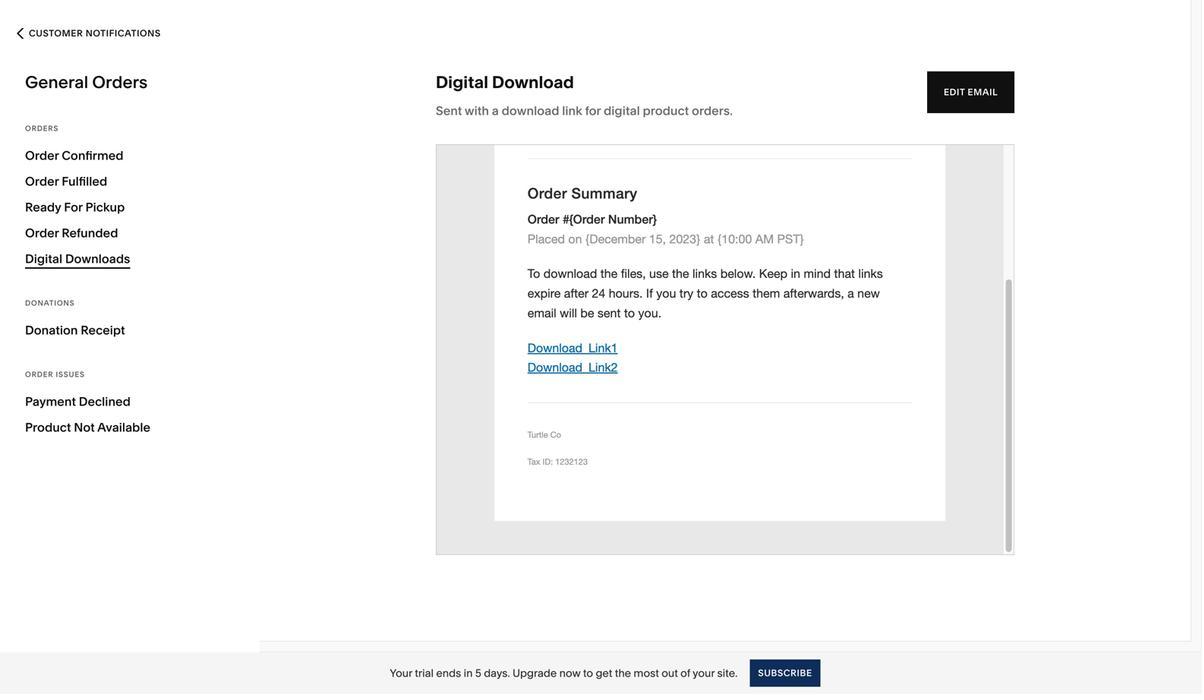 Task type: vqa. For each thing, say whether or not it's contained in the screenshot.
Code Injection
no



Task type: describe. For each thing, give the bounding box(es) containing it.
digital
[[604, 103, 640, 118]]

upgrade
[[513, 667, 557, 680]]

order for order issues
[[25, 370, 53, 379]]

your
[[693, 667, 715, 680]]

out
[[662, 667, 678, 680]]

for
[[64, 200, 83, 215]]

orders.
[[692, 103, 733, 118]]

general
[[25, 72, 88, 92]]

product
[[25, 420, 71, 435]]

1 vertical spatial orders
[[25, 124, 59, 133]]

donations
[[25, 299, 75, 308]]

digital downloads
[[25, 251, 130, 266]]

sent
[[436, 103, 462, 118]]

ready
[[25, 200, 61, 215]]

edit email button
[[927, 71, 1015, 113]]

link
[[562, 103, 582, 118]]

not
[[74, 420, 95, 435]]

site.
[[718, 667, 738, 680]]

subscribe
[[758, 668, 813, 679]]

now
[[560, 667, 581, 680]]

edit
[[944, 87, 965, 98]]

of
[[681, 667, 691, 680]]

confirmed
[[62, 148, 124, 163]]

donation receipt
[[25, 323, 125, 338]]

with
[[465, 103, 489, 118]]

in
[[464, 667, 473, 680]]

receipt
[[81, 323, 125, 338]]

5
[[475, 667, 482, 680]]

a
[[492, 103, 499, 118]]

download
[[502, 103, 559, 118]]

customer
[[29, 28, 83, 39]]

payment declined
[[25, 394, 131, 409]]

order issues
[[25, 370, 85, 379]]

digital for download
[[436, 72, 489, 92]]

customer notifications button
[[0, 17, 178, 50]]

the
[[615, 667, 631, 680]]

issues
[[56, 370, 85, 379]]

payment
[[25, 394, 76, 409]]



Task type: locate. For each thing, give the bounding box(es) containing it.
digital downloads link
[[25, 246, 235, 272], [25, 246, 235, 272]]

1 horizontal spatial digital
[[436, 72, 489, 92]]

most
[[634, 667, 659, 680]]

customer notifications
[[29, 28, 161, 39]]

order
[[25, 148, 59, 163], [25, 174, 59, 189], [25, 226, 59, 240], [25, 370, 53, 379]]

1 vertical spatial digital
[[25, 251, 62, 266]]

general orders
[[25, 72, 148, 92]]

email
[[968, 87, 998, 98]]

order refunded
[[25, 226, 118, 240]]

digital download edit email sent with a download link for digital product orders.
[[436, 72, 998, 118]]

0 horizontal spatial digital
[[25, 251, 62, 266]]

available
[[97, 420, 151, 435]]

ready for pickup
[[25, 200, 125, 215]]

order for order fulfilled
[[25, 174, 59, 189]]

order down ready at top left
[[25, 226, 59, 240]]

product not available
[[25, 420, 151, 435]]

4 order from the top
[[25, 370, 53, 379]]

digital inside digital download edit email sent with a download link for digital product orders.
[[436, 72, 489, 92]]

3 order from the top
[[25, 226, 59, 240]]

subscribe button
[[750, 660, 821, 687]]

order confirmed
[[25, 148, 124, 163]]

order confirmed link
[[25, 143, 235, 169], [25, 143, 235, 169]]

payment declined link
[[25, 389, 235, 415], [25, 389, 235, 415]]

order for order confirmed
[[25, 148, 59, 163]]

get
[[596, 667, 613, 680]]

digital up sent
[[436, 72, 489, 92]]

2 order from the top
[[25, 174, 59, 189]]

order up 'payment'
[[25, 370, 53, 379]]

your trial ends in 5 days. upgrade now to get the most out of your site.
[[390, 667, 738, 680]]

downloads
[[65, 251, 130, 266]]

0 horizontal spatial orders
[[25, 124, 59, 133]]

order for order refunded
[[25, 226, 59, 240]]

ends
[[436, 667, 461, 680]]

donation
[[25, 323, 78, 338]]

orders
[[92, 72, 148, 92], [25, 124, 59, 133]]

order fulfilled
[[25, 174, 107, 189]]

digital down order refunded
[[25, 251, 62, 266]]

fulfilled
[[62, 174, 107, 189]]

order fulfilled link
[[25, 169, 235, 194], [25, 169, 235, 194]]

product not available link
[[25, 415, 235, 441], [25, 415, 235, 441]]

refunded
[[62, 226, 118, 240]]

product
[[643, 103, 689, 118]]

0 vertical spatial digital
[[436, 72, 489, 92]]

for
[[585, 103, 601, 118]]

orders up order confirmed
[[25, 124, 59, 133]]

pickup
[[85, 200, 125, 215]]

orders down notifications
[[92, 72, 148, 92]]

1 horizontal spatial orders
[[92, 72, 148, 92]]

digital for downloads
[[25, 251, 62, 266]]

ready for pickup link
[[25, 194, 235, 220], [25, 194, 235, 220]]

digital
[[436, 72, 489, 92], [25, 251, 62, 266]]

order up order fulfilled
[[25, 148, 59, 163]]

0 vertical spatial orders
[[92, 72, 148, 92]]

donation receipt link
[[25, 318, 235, 343], [25, 318, 235, 343]]

1 order from the top
[[25, 148, 59, 163]]

days.
[[484, 667, 510, 680]]

download
[[492, 72, 574, 92]]

your
[[390, 667, 412, 680]]

order up ready at top left
[[25, 174, 59, 189]]

to
[[583, 667, 593, 680]]

order refunded link
[[25, 220, 235, 246], [25, 220, 235, 246]]

declined
[[79, 394, 131, 409]]

trial
[[415, 667, 434, 680]]

notifications
[[86, 28, 161, 39]]



